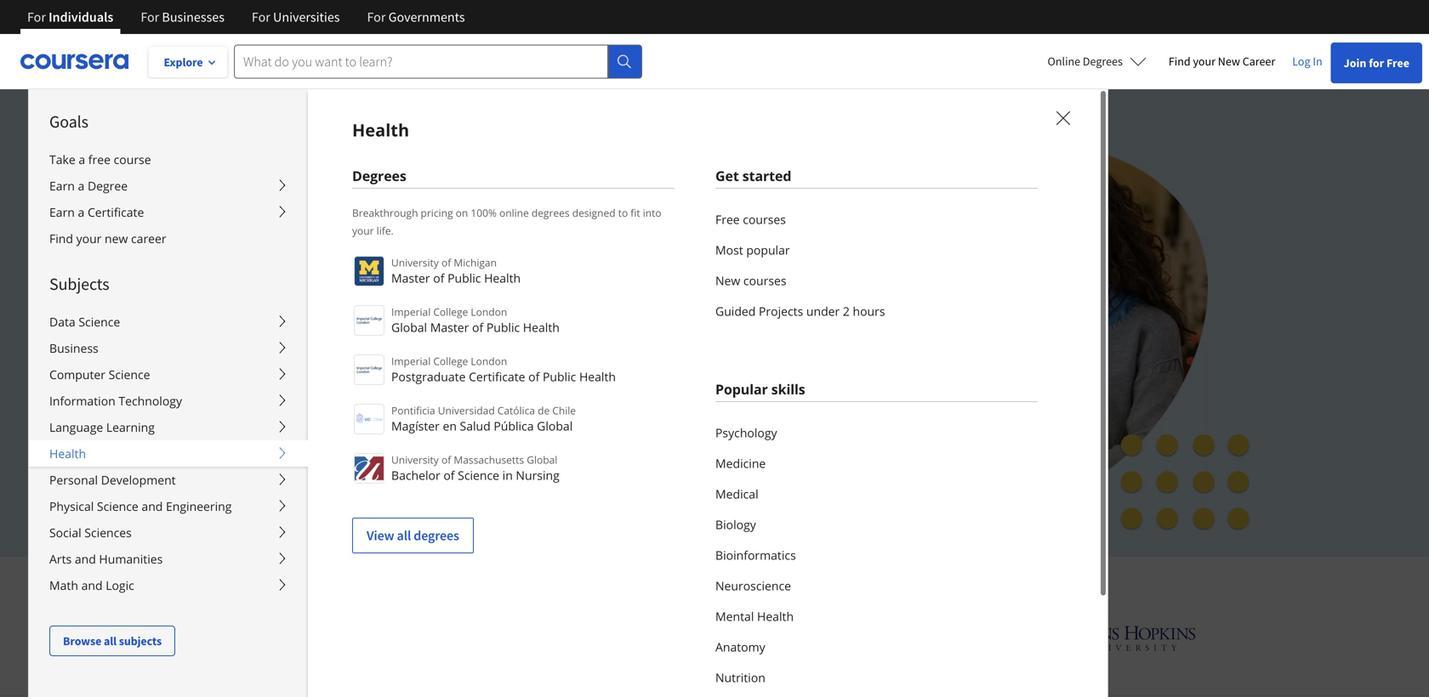 Task type: describe. For each thing, give the bounding box(es) containing it.
find your new career link
[[1161, 51, 1284, 72]]

health inside popular skills list
[[757, 609, 794, 625]]

imperial college london global master of public health
[[391, 305, 560, 336]]

for
[[1369, 55, 1385, 71]]

for individuals
[[27, 9, 113, 26]]

browse all subjects button
[[49, 626, 175, 657]]

coursera image
[[20, 48, 128, 75]]

courses,
[[561, 239, 633, 264]]

health button
[[29, 441, 308, 467]]

business
[[49, 340, 98, 357]]

your inside find your new career link
[[1193, 54, 1216, 69]]

on inside breakthrough pricing on 100% online degrees designed to fit into your life.
[[456, 206, 468, 220]]

global for bachelor of science in nursing
[[527, 453, 558, 467]]

imperial college london postgraduate certificate of public health
[[391, 354, 616, 385]]

to inside breakthrough pricing on 100% online degrees designed to fit into your life.
[[618, 206, 628, 220]]

for for businesses
[[141, 9, 159, 26]]

into
[[643, 206, 662, 220]]

unlimited
[[221, 239, 307, 264]]

michigan
[[454, 256, 497, 270]]

technology
[[119, 393, 182, 409]]

university for of
[[391, 256, 439, 270]]

personal development
[[49, 472, 176, 488]]

universities
[[273, 9, 340, 26]]

/month,
[[242, 381, 290, 398]]

public for master
[[487, 320, 520, 336]]

money-
[[371, 461, 415, 477]]

coursera
[[923, 571, 1010, 598]]

imperial for postgraduate
[[391, 354, 431, 368]]

science for computer science
[[109, 367, 150, 383]]

your inside unlimited access to 7,000+ world-class courses, hands-on projects, and job-ready certificate programs—all included in your subscription
[[221, 299, 261, 324]]

university of massachusetts global logo image
[[354, 454, 385, 484]]

new
[[105, 231, 128, 247]]

explore button
[[149, 47, 227, 77]]

a for degree
[[78, 178, 85, 194]]

and inside unlimited access to 7,000+ world-class courses, hands-on projects, and job-ready certificate programs—all included in your subscription
[[301, 269, 334, 294]]

most popular link
[[716, 235, 1038, 265]]

hands-
[[638, 239, 698, 264]]

free courses link
[[716, 204, 1038, 235]]

courses for free courses
[[743, 211, 786, 228]]

a for free
[[79, 151, 85, 168]]

physical science and engineering button
[[29, 494, 308, 520]]

goals
[[49, 111, 88, 132]]

courses for new courses
[[744, 273, 787, 289]]

health group
[[28, 0, 1430, 698]]

business button
[[29, 335, 308, 362]]

designed
[[572, 206, 616, 220]]

global inside pontificia universidad católica de chile magíster en salud pública global
[[537, 418, 573, 434]]

most popular
[[716, 242, 790, 258]]

unlimited access to 7,000+ world-class courses, hands-on projects, and job-ready certificate programs—all included in your subscription
[[221, 239, 742, 324]]

skills
[[772, 380, 806, 399]]

find your new career
[[49, 231, 166, 247]]

new inside new courses link
[[716, 273, 741, 289]]

mental
[[716, 609, 754, 625]]

included
[[646, 269, 721, 294]]

medical link
[[716, 479, 1038, 510]]

pública
[[494, 418, 534, 434]]

log
[[1293, 54, 1311, 69]]

degrees inside breakthrough pricing on 100% online degrees designed to fit into your life.
[[532, 206, 570, 220]]

trial
[[345, 421, 372, 438]]

degrees list
[[352, 254, 675, 554]]

degrees inside health menu item
[[352, 167, 407, 185]]

arts
[[49, 551, 72, 568]]

new inside find your new career link
[[1218, 54, 1241, 69]]

coursera plus image
[[221, 160, 480, 185]]

0 vertical spatial free
[[1387, 55, 1410, 71]]

health inside university of michigan master of public health
[[484, 270, 521, 286]]

of down 7,000+ on the left top
[[433, 270, 445, 286]]

health menu item
[[307, 0, 1430, 698]]

100%
[[471, 206, 497, 220]]

anytime
[[334, 381, 383, 398]]

explore menu element
[[29, 89, 308, 657]]

job-
[[339, 269, 373, 294]]

data science
[[49, 314, 120, 330]]

find for find your new career
[[1169, 54, 1191, 69]]

popular skills
[[716, 380, 806, 399]]

biology link
[[716, 510, 1038, 540]]

to inside unlimited access to 7,000+ world-class courses, hands-on projects, and job-ready certificate programs—all included in your subscription
[[373, 239, 391, 264]]

biology
[[716, 517, 756, 533]]

guided
[[716, 303, 756, 320]]

find your new career
[[1169, 54, 1276, 69]]

science for data science
[[79, 314, 120, 330]]

log in link
[[1284, 51, 1331, 71]]

university of michigan image
[[701, 615, 746, 662]]

1 vertical spatial with
[[877, 571, 918, 598]]

on inside unlimited access to 7,000+ world-class courses, hands-on projects, and job-ready certificate programs—all included in your subscription
[[698, 239, 721, 264]]

online degrees
[[1048, 54, 1123, 69]]

anatomy
[[716, 639, 766, 656]]

hours
[[853, 303, 885, 320]]

computer
[[49, 367, 106, 383]]

language learning button
[[29, 414, 308, 441]]

imperial college london logo image for global master of public health
[[354, 305, 385, 336]]

computer science
[[49, 367, 150, 383]]

social sciences
[[49, 525, 132, 541]]

What do you want to learn? text field
[[234, 45, 608, 79]]

popular
[[716, 380, 768, 399]]

or
[[221, 461, 234, 477]]

get started list
[[716, 204, 1038, 327]]

free courses
[[716, 211, 786, 228]]

day inside button
[[292, 421, 314, 438]]

de
[[538, 404, 550, 418]]

governments
[[389, 9, 465, 26]]

and down bioinformatics
[[726, 571, 763, 598]]

personal
[[49, 472, 98, 488]]

join for free
[[1344, 55, 1410, 71]]

massachusetts
[[454, 453, 524, 467]]

certificate inside earn a certificate popup button
[[88, 204, 144, 220]]

online degrees button
[[1034, 43, 1161, 80]]

for universities
[[252, 9, 340, 26]]

find for find your new career
[[49, 231, 73, 247]]

of down en
[[442, 453, 451, 467]]

free inside "link"
[[716, 211, 740, 228]]

information
[[49, 393, 116, 409]]

and inside dropdown button
[[75, 551, 96, 568]]

earn for earn a degree
[[49, 178, 75, 194]]

new courses link
[[716, 265, 1038, 296]]

get
[[716, 167, 739, 185]]

start
[[248, 421, 278, 438]]

language learning
[[49, 420, 155, 436]]

for for governments
[[367, 9, 386, 26]]

for governments
[[367, 9, 465, 26]]

and inside popup button
[[142, 499, 163, 515]]

universities
[[612, 571, 721, 598]]

career
[[131, 231, 166, 247]]

in inside university of massachusetts global bachelor of science in nursing
[[503, 468, 513, 484]]

math and logic
[[49, 578, 134, 594]]

of right back
[[444, 468, 455, 484]]

and inside dropdown button
[[81, 578, 103, 594]]



Task type: locate. For each thing, give the bounding box(es) containing it.
university up bachelor
[[391, 453, 439, 467]]

all for subjects
[[104, 634, 117, 649]]

science down personal development
[[97, 499, 139, 515]]

or $399 /year with 14-day money-back guarantee
[[221, 461, 508, 477]]

a left 'degree'
[[78, 178, 85, 194]]

world-
[[459, 239, 514, 264]]

3 for from the left
[[252, 9, 270, 26]]

1 vertical spatial degrees
[[352, 167, 407, 185]]

college inside imperial college london global master of public health
[[433, 305, 468, 319]]

and down "development"
[[142, 499, 163, 515]]

global up 'nursing'
[[527, 453, 558, 467]]

1 vertical spatial london
[[471, 354, 507, 368]]

católica
[[498, 404, 535, 418]]

1 horizontal spatial public
[[487, 320, 520, 336]]

london for master
[[471, 305, 507, 319]]

physical
[[49, 499, 94, 515]]

1 vertical spatial earn
[[49, 204, 75, 220]]

science inside popup button
[[97, 499, 139, 515]]

close image
[[1053, 107, 1075, 129]]

1 vertical spatial master
[[430, 320, 469, 336]]

0 vertical spatial courses
[[743, 211, 786, 228]]

for left universities
[[252, 9, 270, 26]]

science for physical science and engineering
[[97, 499, 139, 515]]

degrees inside list
[[414, 528, 459, 545]]

your inside breakthrough pricing on 100% online degrees designed to fit into your life.
[[352, 224, 374, 238]]

imperial college london logo image up the pontificia universidad católica de chile logo
[[354, 355, 385, 385]]

0 vertical spatial college
[[433, 305, 468, 319]]

learning
[[106, 420, 155, 436]]

2 vertical spatial public
[[543, 369, 576, 385]]

in inside unlimited access to 7,000+ world-class courses, hands-on projects, and job-ready certificate programs—all included in your subscription
[[726, 269, 742, 294]]

/year
[[264, 461, 296, 477]]

certificate inside imperial college london postgraduate certificate of public health
[[469, 369, 525, 385]]

2 horizontal spatial public
[[543, 369, 576, 385]]

subjects
[[49, 274, 109, 295]]

courses inside "link"
[[743, 211, 786, 228]]

new courses
[[716, 273, 787, 289]]

2 imperial college london logo image from the top
[[354, 355, 385, 385]]

science down massachusetts
[[458, 468, 500, 484]]

university of massachusetts global bachelor of science in nursing
[[391, 453, 560, 484]]

bioinformatics
[[716, 548, 796, 564]]

public up chile
[[543, 369, 576, 385]]

earn for earn a certificate
[[49, 204, 75, 220]]

imperial inside imperial college london postgraduate certificate of public health
[[391, 354, 431, 368]]

join for free link
[[1331, 43, 1423, 83]]

data science button
[[29, 309, 308, 335]]

view all degrees link
[[352, 518, 474, 554]]

2 university from the top
[[391, 453, 439, 467]]

free
[[1387, 55, 1410, 71], [716, 211, 740, 228], [317, 421, 343, 438]]

nutrition link
[[716, 663, 1038, 694]]

0 vertical spatial degrees
[[532, 206, 570, 220]]

0 horizontal spatial on
[[456, 206, 468, 220]]

london down imperial college london global master of public health
[[471, 354, 507, 368]]

degrees inside dropdown button
[[1083, 54, 1123, 69]]

new down 'most'
[[716, 273, 741, 289]]

0 vertical spatial imperial
[[391, 305, 431, 319]]

for for individuals
[[27, 9, 46, 26]]

all inside 'view all degrees' link
[[397, 528, 411, 545]]

0 horizontal spatial all
[[104, 634, 117, 649]]

2 imperial from the top
[[391, 354, 431, 368]]

certificate up 'católica'
[[469, 369, 525, 385]]

0 vertical spatial london
[[471, 305, 507, 319]]

nursing
[[516, 468, 560, 484]]

2 horizontal spatial free
[[1387, 55, 1410, 71]]

1 horizontal spatial all
[[397, 528, 411, 545]]

1 horizontal spatial on
[[698, 239, 721, 264]]

all for degrees
[[397, 528, 411, 545]]

find inside the explore menu 'element'
[[49, 231, 73, 247]]

2 earn from the top
[[49, 204, 75, 220]]

find left "career"
[[1169, 54, 1191, 69]]

0 horizontal spatial degrees
[[414, 528, 459, 545]]

bachelor
[[391, 468, 441, 484]]

and up subscription
[[301, 269, 334, 294]]

courses down popular at the top right
[[744, 273, 787, 289]]

in up guided
[[726, 269, 742, 294]]

1 imperial from the top
[[391, 305, 431, 319]]

and left the logic
[[81, 578, 103, 594]]

1 horizontal spatial find
[[1169, 54, 1191, 69]]

london inside imperial college london postgraduate certificate of public health
[[471, 354, 507, 368]]

in down massachusetts
[[503, 468, 513, 484]]

data
[[49, 314, 76, 330]]

anatomy link
[[716, 632, 1038, 663]]

individuals
[[49, 9, 113, 26]]

14-
[[329, 461, 346, 477]]

your left "career"
[[1193, 54, 1216, 69]]

university inside university of massachusetts global bachelor of science in nursing
[[391, 453, 439, 467]]

0 horizontal spatial in
[[503, 468, 513, 484]]

2 london from the top
[[471, 354, 507, 368]]

and
[[301, 269, 334, 294], [142, 499, 163, 515], [75, 551, 96, 568], [726, 571, 763, 598], [81, 578, 103, 594]]

1 horizontal spatial degrees
[[1083, 54, 1123, 69]]

degrees up breakthrough
[[352, 167, 407, 185]]

0 vertical spatial degrees
[[1083, 54, 1123, 69]]

free inside button
[[317, 421, 343, 438]]

london
[[471, 305, 507, 319], [471, 354, 507, 368]]

1 vertical spatial imperial
[[391, 354, 431, 368]]

pontificia universidad católica de chile logo image
[[354, 404, 385, 435]]

earn down take
[[49, 178, 75, 194]]

of up de
[[529, 369, 540, 385]]

1 vertical spatial certificate
[[469, 369, 525, 385]]

projects
[[759, 303, 803, 320]]

1 horizontal spatial with
[[877, 571, 918, 598]]

with left the 14-
[[299, 461, 326, 477]]

information technology button
[[29, 388, 308, 414]]

courses up popular at the top right
[[743, 211, 786, 228]]

earn a degree
[[49, 178, 128, 194]]

london for certificate
[[471, 354, 507, 368]]

on left 100%
[[456, 206, 468, 220]]

1 london from the top
[[471, 305, 507, 319]]

science inside dropdown button
[[79, 314, 120, 330]]

1 vertical spatial all
[[104, 634, 117, 649]]

0 horizontal spatial free
[[317, 421, 343, 438]]

pontificia universidad católica de chile magíster en salud pública global
[[391, 404, 576, 434]]

0 horizontal spatial degrees
[[352, 167, 407, 185]]

a for certificate
[[78, 204, 85, 220]]

0 horizontal spatial with
[[299, 461, 326, 477]]

london inside imperial college london global master of public health
[[471, 305, 507, 319]]

1 imperial college london logo image from the top
[[354, 305, 385, 336]]

0 vertical spatial earn
[[49, 178, 75, 194]]

master down certificate
[[430, 320, 469, 336]]

subjects
[[119, 634, 162, 649]]

your left new
[[76, 231, 102, 247]]

1 horizontal spatial degrees
[[532, 206, 570, 220]]

arts and humanities button
[[29, 546, 308, 573]]

to left fit
[[618, 206, 628, 220]]

0 horizontal spatial to
[[373, 239, 391, 264]]

degrees right online
[[1083, 54, 1123, 69]]

career
[[1243, 54, 1276, 69]]

2 courses from the top
[[744, 273, 787, 289]]

neuroscience
[[716, 578, 791, 594]]

2 for from the left
[[141, 9, 159, 26]]

personal development button
[[29, 467, 308, 494]]

free
[[88, 151, 111, 168]]

all
[[397, 528, 411, 545], [104, 634, 117, 649]]

certificate up new
[[88, 204, 144, 220]]

medicine link
[[716, 448, 1038, 479]]

0 horizontal spatial public
[[448, 270, 481, 286]]

university
[[391, 256, 439, 270], [391, 453, 439, 467]]

imperial college london logo image down the job-
[[354, 305, 385, 336]]

1 vertical spatial university
[[391, 453, 439, 467]]

psychology link
[[716, 418, 1038, 448]]

for left governments
[[367, 9, 386, 26]]

1 vertical spatial degrees
[[414, 528, 459, 545]]

free right for at the top of the page
[[1387, 55, 1410, 71]]

1 vertical spatial to
[[373, 239, 391, 264]]

0 horizontal spatial certificate
[[88, 204, 144, 220]]

1 vertical spatial in
[[503, 468, 513, 484]]

1 horizontal spatial free
[[716, 211, 740, 228]]

programs—all
[[518, 269, 641, 294]]

certificate
[[88, 204, 144, 220], [469, 369, 525, 385]]

earn inside earn a certificate popup button
[[49, 204, 75, 220]]

None search field
[[234, 45, 642, 79]]

2 vertical spatial a
[[78, 204, 85, 220]]

0 vertical spatial a
[[79, 151, 85, 168]]

global for global master of public health
[[391, 320, 427, 336]]

1 vertical spatial imperial college london logo image
[[354, 355, 385, 385]]

for businesses
[[141, 9, 225, 26]]

college up postgraduate
[[433, 354, 468, 368]]

all inside browse all subjects "button"
[[104, 634, 117, 649]]

college inside imperial college london postgraduate certificate of public health
[[433, 354, 468, 368]]

1 vertical spatial college
[[433, 354, 468, 368]]

johns hopkins university image
[[1035, 623, 1196, 654]]

for left businesses
[[141, 9, 159, 26]]

science inside university of massachusetts global bachelor of science in nursing
[[458, 468, 500, 484]]

university inside university of michigan master of public health
[[391, 256, 439, 270]]

cancel
[[293, 381, 331, 398]]

get started
[[716, 167, 792, 185]]

free left trial
[[317, 421, 343, 438]]

1 vertical spatial public
[[487, 320, 520, 336]]

1 horizontal spatial to
[[618, 206, 628, 220]]

started
[[743, 167, 792, 185]]

popular
[[747, 242, 790, 258]]

1 horizontal spatial certificate
[[469, 369, 525, 385]]

master down 7,000+ on the left top
[[391, 270, 430, 286]]

1 vertical spatial day
[[346, 461, 368, 477]]

0 horizontal spatial new
[[716, 273, 741, 289]]

global inside imperial college london global master of public health
[[391, 320, 427, 336]]

1 university from the top
[[391, 256, 439, 270]]

all right the view
[[397, 528, 411, 545]]

0 vertical spatial imperial college london logo image
[[354, 305, 385, 336]]

public for certificate
[[543, 369, 576, 385]]

public inside imperial college london postgraduate certificate of public health
[[543, 369, 576, 385]]

a inside popup button
[[78, 204, 85, 220]]

1 horizontal spatial day
[[346, 461, 368, 477]]

science up "business"
[[79, 314, 120, 330]]

1 vertical spatial new
[[716, 273, 741, 289]]

universidad
[[438, 404, 495, 418]]

imperial college london logo image for postgraduate certificate of public health
[[354, 355, 385, 385]]

all right browse
[[104, 634, 117, 649]]

of left michigan
[[442, 256, 451, 270]]

new
[[1218, 54, 1241, 69], [716, 273, 741, 289]]

college for master
[[433, 305, 468, 319]]

and right arts
[[75, 551, 96, 568]]

0 vertical spatial university
[[391, 256, 439, 270]]

1 earn from the top
[[49, 178, 75, 194]]

public inside university of michigan master of public health
[[448, 270, 481, 286]]

health inside dropdown button
[[49, 446, 86, 462]]

for left 'individuals'
[[27, 9, 46, 26]]

of down certificate
[[472, 320, 483, 336]]

global down the ready
[[391, 320, 427, 336]]

0 vertical spatial global
[[391, 320, 427, 336]]

under
[[807, 303, 840, 320]]

1 courses from the top
[[743, 211, 786, 228]]

banner navigation
[[14, 0, 479, 34]]

with up mental health link
[[877, 571, 918, 598]]

guarantee
[[447, 461, 508, 477]]

0 vertical spatial public
[[448, 270, 481, 286]]

information technology
[[49, 393, 182, 409]]

online
[[1048, 54, 1081, 69]]

find
[[1169, 54, 1191, 69], [49, 231, 73, 247]]

0 vertical spatial all
[[397, 528, 411, 545]]

2 college from the top
[[433, 354, 468, 368]]

1 vertical spatial find
[[49, 231, 73, 247]]

2 vertical spatial free
[[317, 421, 343, 438]]

new left "career"
[[1218, 54, 1241, 69]]

0 vertical spatial day
[[292, 421, 314, 438]]

a down earn a degree
[[78, 204, 85, 220]]

find your new career link
[[29, 225, 308, 252]]

in
[[726, 269, 742, 294], [503, 468, 513, 484]]

projects,
[[221, 269, 296, 294]]

popular skills list
[[716, 418, 1038, 698]]

global down chile
[[537, 418, 573, 434]]

1 vertical spatial a
[[78, 178, 85, 194]]

university for bachelor
[[391, 453, 439, 467]]

free up 'most'
[[716, 211, 740, 228]]

college for certificate
[[433, 354, 468, 368]]

course
[[114, 151, 151, 168]]

7,000+
[[396, 239, 454, 264]]

find down earn a certificate
[[49, 231, 73, 247]]

day right start
[[292, 421, 314, 438]]

degrees right the view
[[414, 528, 459, 545]]

0 vertical spatial certificate
[[88, 204, 144, 220]]

0 horizontal spatial day
[[292, 421, 314, 438]]

university of michigan logo image
[[354, 256, 385, 287]]

1 horizontal spatial in
[[726, 269, 742, 294]]

earn inside earn a degree dropdown button
[[49, 178, 75, 194]]

master
[[391, 270, 430, 286], [430, 320, 469, 336]]

university of illinois at urbana-champaign image
[[233, 625, 366, 652]]

start 7-day free trial
[[248, 421, 372, 438]]

postgraduate
[[391, 369, 466, 385]]

magíster
[[391, 418, 440, 434]]

7-
[[281, 421, 292, 438]]

health inside imperial college london postgraduate certificate of public health
[[579, 369, 616, 385]]

master inside university of michigan master of public health
[[391, 270, 430, 286]]

public inside imperial college london global master of public health
[[487, 320, 520, 336]]

college down certificate
[[433, 305, 468, 319]]

imperial inside imperial college london global master of public health
[[391, 305, 431, 319]]

of inside imperial college london postgraduate certificate of public health
[[529, 369, 540, 385]]

2
[[843, 303, 850, 320]]

health inside imperial college london global master of public health
[[523, 320, 560, 336]]

pricing
[[421, 206, 453, 220]]

$399
[[237, 461, 264, 477]]

class
[[514, 239, 556, 264]]

london down certificate
[[471, 305, 507, 319]]

arts and humanities
[[49, 551, 163, 568]]

global inside university of massachusetts global bachelor of science in nursing
[[527, 453, 558, 467]]

a inside dropdown button
[[78, 178, 85, 194]]

imperial for global
[[391, 305, 431, 319]]

1 vertical spatial courses
[[744, 273, 787, 289]]

leading universities and companies with coursera plus
[[532, 571, 1055, 598]]

1 for from the left
[[27, 9, 46, 26]]

your inside find your new career link
[[76, 231, 102, 247]]

1 horizontal spatial new
[[1218, 54, 1241, 69]]

1 vertical spatial free
[[716, 211, 740, 228]]

0 vertical spatial in
[[726, 269, 742, 294]]

nutrition
[[716, 670, 766, 686]]

0 horizontal spatial find
[[49, 231, 73, 247]]

social sciences button
[[29, 520, 308, 546]]

imperial college london logo image
[[354, 305, 385, 336], [354, 355, 385, 385]]

public up imperial college london postgraduate certificate of public health
[[487, 320, 520, 336]]

science inside popup button
[[109, 367, 150, 383]]

most
[[716, 242, 743, 258]]

1 college from the top
[[433, 305, 468, 319]]

0 vertical spatial to
[[618, 206, 628, 220]]

2 vertical spatial global
[[527, 453, 558, 467]]

your left life.
[[352, 224, 374, 238]]

degrees right online
[[532, 206, 570, 220]]

master inside imperial college london global master of public health
[[430, 320, 469, 336]]

to down life.
[[373, 239, 391, 264]]

0 vertical spatial new
[[1218, 54, 1241, 69]]

0 vertical spatial find
[[1169, 54, 1191, 69]]

imperial up postgraduate
[[391, 354, 431, 368]]

imperial down the ready
[[391, 305, 431, 319]]

for for universities
[[252, 9, 270, 26]]

0 vertical spatial master
[[391, 270, 430, 286]]

earn
[[49, 178, 75, 194], [49, 204, 75, 220]]

your down projects,
[[221, 299, 261, 324]]

a left free
[[79, 151, 85, 168]]

1 vertical spatial on
[[698, 239, 721, 264]]

on up included
[[698, 239, 721, 264]]

day left money-
[[346, 461, 368, 477]]

university of michigan master of public health
[[391, 256, 521, 286]]

4 for from the left
[[367, 9, 386, 26]]

online
[[499, 206, 529, 220]]

public down michigan
[[448, 270, 481, 286]]

1 vertical spatial global
[[537, 418, 573, 434]]

earn down earn a degree
[[49, 204, 75, 220]]

0 vertical spatial with
[[299, 461, 326, 477]]

0 vertical spatial on
[[456, 206, 468, 220]]

science up the information technology
[[109, 367, 150, 383]]

a
[[79, 151, 85, 168], [78, 178, 85, 194], [78, 204, 85, 220]]

mental health link
[[716, 602, 1038, 632]]

social
[[49, 525, 81, 541]]

of inside imperial college london global master of public health
[[472, 320, 483, 336]]

university down life.
[[391, 256, 439, 270]]

log in
[[1293, 54, 1323, 69]]

in
[[1313, 54, 1323, 69]]

math
[[49, 578, 78, 594]]



Task type: vqa. For each thing, say whether or not it's contained in the screenshot.
the bottommost Artificial
no



